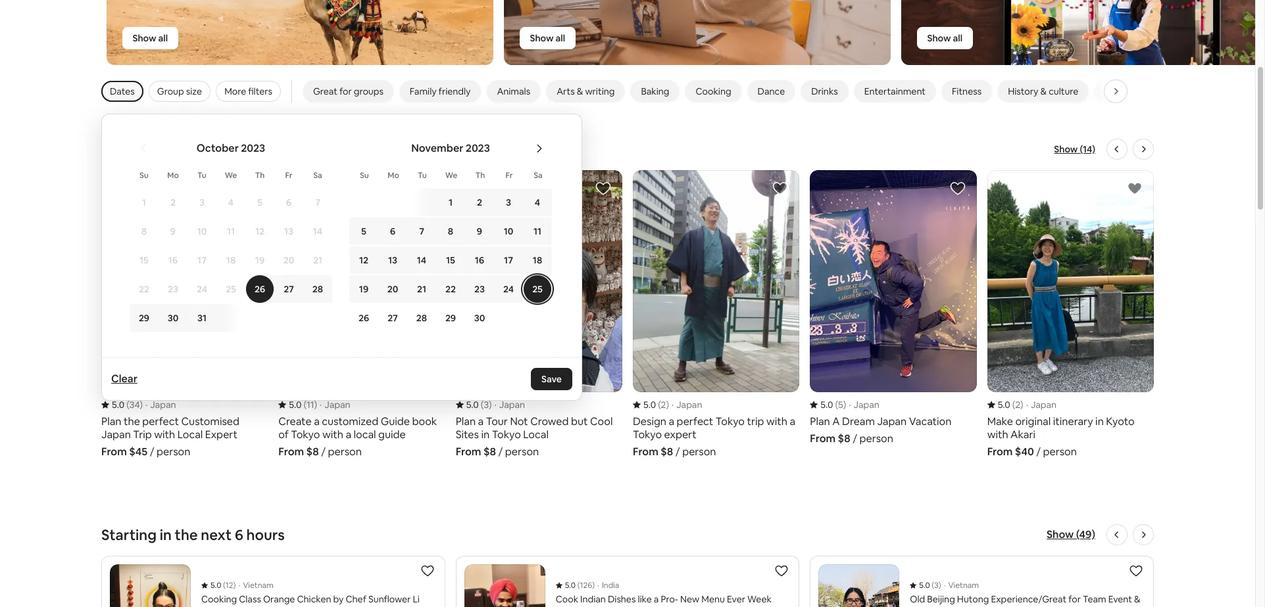 Task type: describe. For each thing, give the bounding box(es) containing it.
rating 5.0 out of 5; 2 reviews image for $8
[[633, 399, 669, 411]]

1 horizontal spatial 26
[[358, 312, 369, 324]]

from $45 / person
[[101, 445, 190, 459]]

5.0 ( 12 )
[[211, 581, 236, 591]]

around
[[351, 140, 400, 159]]

(49)
[[1076, 528, 1095, 542]]

dates button
[[101, 81, 143, 102]]

culture
[[1049, 86, 1079, 97]]

2 23 from the left
[[474, 284, 485, 295]]

starting in the next 6 hours
[[101, 526, 285, 545]]

groups
[[354, 86, 383, 97]]

1 horizontal spatial 5 button
[[349, 218, 378, 245]]

1 su from the left
[[140, 170, 149, 181]]

show (14) link
[[1054, 143, 1095, 156]]

5.0 ( 3 ) for · japan
[[466, 399, 492, 411]]

2023 for october 2023
[[241, 141, 265, 155]]

0 vertical spatial 6 button
[[274, 189, 303, 216]]

2 show all from the left
[[530, 32, 565, 44]]

2 24 from the left
[[503, 284, 514, 295]]

$45
[[129, 445, 147, 459]]

5.0 ( 34 )
[[112, 399, 143, 411]]

new this week group
[[0, 0, 1265, 66]]

writing
[[585, 86, 615, 97]]

2 11 button from the left
[[523, 218, 552, 245]]

2 22 button from the left
[[436, 276, 465, 303]]

8 for 2nd 8 button from left
[[448, 226, 453, 237]]

1 horizontal spatial 20 button
[[378, 276, 407, 303]]

local
[[273, 140, 306, 159]]

entertainment
[[864, 86, 926, 97]]

( for the create a customized guide book of tokyo with a local guide group
[[304, 399, 307, 411]]

2 16 button from the left
[[465, 247, 494, 274]]

rating 5.0 out of 5; 3 reviews image
[[910, 581, 941, 591]]

2 2 button from the left
[[465, 189, 494, 216]]

great for groups element
[[313, 86, 383, 97]]

fitness element
[[952, 86, 982, 97]]

save this experience image for 5.0 ( 11 )
[[418, 181, 434, 197]]

· japan for rating 5.0 out of 5; 34 reviews image
[[145, 399, 176, 411]]

0 vertical spatial 13
[[284, 226, 293, 237]]

1 30 button from the left
[[159, 305, 187, 332]]

1 mo from the left
[[167, 170, 179, 181]]

· for rating 5.0 out of 5; 2 reviews image related to $40
[[1026, 399, 1028, 411]]

1 fr from the left
[[285, 170, 292, 181]]

person for rating 5.0 out of 5; 34 reviews image
[[157, 445, 190, 459]]

21 for the bottommost 21 button
[[417, 284, 426, 295]]

· india
[[597, 581, 619, 591]]

japan for rating 5.0 out of 5; 34 reviews image
[[150, 399, 176, 411]]

0 vertical spatial 28 button
[[303, 276, 332, 303]]

11 for 1st 11 button from the left
[[227, 226, 235, 237]]

2023 for november 2023
[[466, 141, 490, 155]]

more filters button
[[216, 81, 281, 102]]

plan
[[101, 140, 130, 159]]

0 horizontal spatial 14 button
[[303, 218, 332, 245]]

0 horizontal spatial 26 button
[[245, 276, 274, 303]]

from
[[237, 140, 270, 159]]

0 vertical spatial the
[[403, 140, 426, 159]]

show (49) link
[[1047, 528, 1095, 542]]

3 inside plan a tour not crowed but cool sites in tokyo local group
[[484, 399, 489, 411]]

entertainment button
[[854, 80, 936, 103]]

2 tu from the left
[[418, 170, 427, 181]]

from $8 / person for 5.0 ( 2 )
[[633, 445, 716, 459]]

/ for rating 5.0 out of 5; 11 reviews image
[[321, 445, 326, 459]]

1 22 button from the left
[[130, 276, 159, 303]]

help
[[205, 140, 234, 159]]

history
[[1008, 86, 1038, 97]]

rating 5.0 out of 5; 12 reviews image
[[201, 581, 236, 591]]

( for plan the perfect customised japan trip with local expert group at the left
[[126, 399, 129, 411]]

1 4 button from the left
[[216, 189, 245, 216]]

) for rating 5.0 out of 5; 34 reviews image
[[140, 399, 143, 411]]

5.0 ( 3 ) for · vietnam
[[919, 581, 941, 591]]

2 3 button from the left
[[494, 189, 523, 216]]

2 9 button from the left
[[465, 218, 494, 245]]

1 1 from the left
[[142, 197, 146, 209]]

2 16 from the left
[[475, 255, 484, 266]]

save button
[[531, 368, 572, 391]]

1 18 button from the left
[[216, 247, 245, 274]]

2 29 button from the left
[[436, 305, 465, 332]]

november 2023
[[411, 141, 490, 155]]

2 17 from the left
[[504, 255, 513, 266]]

2 18 from the left
[[533, 255, 542, 266]]

126
[[580, 581, 592, 591]]

0 horizontal spatial 7 button
[[303, 189, 332, 216]]

starting
[[101, 526, 157, 545]]

$8 for 2
[[661, 445, 673, 459]]

more filters
[[224, 86, 272, 97]]

in
[[160, 526, 172, 545]]

japan for rating 5.0 out of 5; 5 reviews image
[[854, 399, 879, 411]]

great for groups
[[313, 86, 383, 97]]

1 29 from the left
[[139, 312, 149, 324]]

1 11 button from the left
[[216, 218, 245, 245]]

1 8 button from the left
[[130, 218, 159, 245]]

family friendly element
[[410, 86, 471, 97]]

great for groups button
[[303, 80, 394, 103]]

history & culture
[[1008, 86, 1079, 97]]

· for rating 5.0 out of 5; 34 reviews image
[[145, 399, 148, 411]]

show left the (49)
[[1047, 528, 1074, 542]]

1 horizontal spatial 13
[[388, 255, 397, 266]]

india
[[602, 581, 619, 591]]

1 22 from the left
[[139, 284, 149, 295]]

rating 5.0 out of 5; 11 reviews image
[[279, 399, 317, 411]]

cooking button
[[685, 80, 742, 103]]

12 for right 12 button
[[359, 255, 368, 266]]

vietnam for 5.0 ( 3 )
[[948, 581, 979, 591]]

arts & writing element
[[557, 86, 615, 97]]

· for rating 5.0 out of 5; 12 reviews image
[[238, 581, 240, 591]]

( for plan a tour not crowed but cool sites in tokyo local group
[[481, 399, 484, 411]]

rating 5.0 out of 5; 34 reviews image
[[101, 399, 143, 411]]

1 16 button from the left
[[159, 247, 187, 274]]

1 3 button from the left
[[187, 189, 216, 216]]

1 vertical spatial 28
[[416, 312, 427, 324]]

with
[[171, 140, 201, 159]]

1 2 button from the left
[[159, 189, 187, 216]]

2 th from the left
[[475, 170, 485, 181]]

trip
[[144, 140, 168, 159]]

1 horizontal spatial 7 button
[[407, 218, 436, 245]]

for
[[339, 86, 352, 97]]

1 17 from the left
[[197, 255, 206, 266]]

japan for rating 5.0 out of 5; 3 reviews image
[[499, 399, 525, 411]]

dance button
[[747, 80, 795, 103]]

1 30 from the left
[[168, 312, 178, 324]]

arts & writing
[[557, 86, 615, 97]]

5.0 ( 126 )
[[565, 581, 595, 591]]

fitness button
[[941, 80, 992, 103]]

0 vertical spatial 20 button
[[274, 247, 303, 274]]

fitness
[[952, 86, 982, 97]]

1 29 button from the left
[[130, 305, 159, 332]]

magic button
[[1094, 80, 1141, 103]]

1 16 from the left
[[168, 255, 178, 266]]

october 2023
[[197, 141, 265, 155]]

2 inside design a perfect tokyo trip with a tokyo expert group
[[661, 399, 666, 411]]

from for design a perfect tokyo trip with a tokyo expert group
[[633, 445, 658, 459]]

0 vertical spatial 26
[[255, 284, 265, 295]]

from $8 / person for 5.0 ( 11 )
[[279, 445, 362, 459]]

next
[[201, 526, 232, 545]]

0 vertical spatial 7
[[315, 197, 320, 209]]

0 horizontal spatial 19 button
[[245, 247, 274, 274]]

· japan for rating 5.0 out of 5; 2 reviews image related to $40
[[1026, 399, 1057, 411]]

more
[[224, 86, 246, 97]]

entertainment element
[[864, 86, 926, 97]]

( for design a perfect tokyo trip with a tokyo expert group
[[658, 399, 661, 411]]

$40
[[1015, 445, 1034, 459]]

person for rating 5.0 out of 5; 3 reviews image
[[505, 445, 539, 459]]

0 horizontal spatial 28
[[312, 284, 323, 295]]

show (49)
[[1047, 528, 1095, 542]]

plan a trip with help from local hosts around the world
[[101, 140, 468, 159]]

25 for second 25 button from the right
[[226, 284, 236, 295]]

1 vertical spatial 14
[[417, 255, 426, 266]]

3 all from the left
[[953, 32, 962, 44]]

2 4 button from the left
[[523, 189, 552, 216]]

baking button
[[631, 80, 680, 103]]

5.0 for plan the perfect customised japan trip with local expert group at the left
[[112, 399, 124, 411]]

(14)
[[1080, 143, 1095, 155]]

world
[[429, 140, 468, 159]]

) for rating 5.0 out of 5; 2 reviews image within the design a perfect tokyo trip with a tokyo expert group
[[666, 399, 669, 411]]

a
[[133, 140, 141, 159]]

make original itinerary in kyoto with akari group
[[987, 170, 1154, 459]]

21 for the left 21 button
[[313, 255, 322, 266]]

19 for the bottom 19 button
[[359, 284, 369, 295]]

0 horizontal spatial 14
[[313, 226, 322, 237]]

hosts
[[309, 140, 348, 159]]

rating 5.0 out of 5; 5 reviews image
[[810, 399, 846, 411]]

1 vertical spatial 21 button
[[407, 276, 436, 303]]

· for rating 5.0 out of 5; 126 reviews image
[[597, 581, 599, 591]]

1 9 from the left
[[170, 226, 176, 237]]

· japan for rating 5.0 out of 5; 2 reviews image within the design a perfect tokyo trip with a tokyo expert group
[[672, 399, 702, 411]]

5.0 ( 11 )
[[289, 399, 317, 411]]

10 for second 10 button from right
[[197, 226, 207, 237]]

1 24 button from the left
[[187, 276, 216, 303]]

$8 for 5
[[838, 432, 850, 446]]

2 8 button from the left
[[436, 218, 465, 245]]

plan a dream japan vacation group
[[810, 170, 977, 446]]

) for rating 5.0 out of 5; 126 reviews image
[[592, 581, 595, 591]]

0 vertical spatial 12 button
[[245, 218, 274, 245]]

31
[[197, 312, 207, 324]]

1 show all link from the left
[[122, 27, 178, 49]]

· for rating 5.0 out of 5; 11 reviews image
[[320, 399, 322, 411]]

1 tu from the left
[[197, 170, 207, 181]]

12 for the top 12 button
[[255, 226, 264, 237]]

1 horizontal spatial 6 button
[[378, 218, 407, 245]]

drinks element
[[811, 86, 838, 97]]

) for rating 5.0 out of 5; 3 reviews image
[[489, 399, 492, 411]]

baking
[[641, 86, 669, 97]]

1 horizontal spatial 14 button
[[407, 247, 436, 274]]

2 1 from the left
[[449, 197, 453, 209]]

family friendly button
[[399, 80, 481, 103]]

arts
[[557, 86, 575, 97]]

· for rating 5.0 out of 5; 3 reviews icon
[[944, 581, 946, 591]]

& for arts
[[577, 86, 583, 97]]

save this experience image for 5.0 ( 3 )
[[595, 181, 611, 197]]

1 1 button from the left
[[130, 189, 159, 216]]

from for 'plan a dream japan vacation' group
[[810, 432, 836, 446]]

· japan for rating 5.0 out of 5; 5 reviews image
[[849, 399, 879, 411]]

0 horizontal spatial 6
[[235, 526, 243, 545]]

rating 5.0 out of 5; 3 reviews image
[[456, 399, 492, 411]]

2 su from the left
[[360, 170, 369, 181]]

family
[[410, 86, 437, 97]]

1 25 button from the left
[[216, 276, 245, 303]]

· japan for rating 5.0 out of 5; 11 reviews image
[[320, 399, 350, 411]]

15 for 1st 15 button from left
[[140, 255, 149, 266]]

· japan for rating 5.0 out of 5; 3 reviews image
[[494, 399, 525, 411]]

japan for rating 5.0 out of 5; 2 reviews image within the design a perfect tokyo trip with a tokyo expert group
[[676, 399, 702, 411]]

2 23 button from the left
[[465, 276, 494, 303]]

5.0 ( 5 )
[[821, 399, 846, 411]]

1 vertical spatial 13 button
[[378, 247, 407, 274]]

show (14)
[[1054, 143, 1095, 155]]

from for plan the perfect customised japan trip with local expert group at the left
[[101, 445, 127, 459]]

2 24 button from the left
[[494, 276, 523, 303]]

0 horizontal spatial 12
[[226, 581, 233, 591]]

person for rating 5.0 out of 5; 11 reviews image
[[328, 445, 362, 459]]

5 for the top 5 button
[[257, 197, 262, 209]]



Task type: vqa. For each thing, say whether or not it's contained in the screenshot.


Task type: locate. For each thing, give the bounding box(es) containing it.
0 horizontal spatial 22 button
[[130, 276, 159, 303]]

· vietnam
[[238, 581, 274, 591], [944, 581, 979, 591]]

0 horizontal spatial 2023
[[241, 141, 265, 155]]

show all link up arts
[[519, 27, 576, 49]]

1 button down a
[[130, 189, 159, 216]]

5.0 for plan a tour not crowed but cool sites in tokyo local group
[[466, 399, 479, 411]]

we down world
[[445, 170, 457, 181]]

23
[[168, 284, 178, 295], [474, 284, 485, 295]]

show all
[[133, 32, 168, 44], [530, 32, 565, 44], [927, 32, 962, 44]]

/
[[853, 432, 857, 446], [150, 445, 154, 459], [321, 445, 326, 459], [498, 445, 503, 459], [676, 445, 680, 459], [1036, 445, 1041, 459]]

2 · japan from the left
[[320, 399, 350, 411]]

15 button
[[130, 247, 159, 274], [436, 247, 465, 274]]

) inside plan a tour not crowed but cool sites in tokyo local group
[[489, 399, 492, 411]]

2 1 button from the left
[[409, 189, 465, 216]]

5.0 ( 2 ) for $40
[[998, 399, 1023, 411]]

we
[[225, 170, 237, 181], [445, 170, 457, 181]]

· inside the create a customized guide book of tokyo with a local guide group
[[320, 399, 322, 411]]

& inside "button"
[[1040, 86, 1047, 97]]

november
[[411, 141, 463, 155]]

from inside the create a customized guide book of tokyo with a local guide group
[[279, 445, 304, 459]]

2 mo from the left
[[388, 170, 399, 181]]

1 horizontal spatial 12
[[255, 226, 264, 237]]

2 button down with on the left of the page
[[159, 189, 187, 216]]

0 vertical spatial 19 button
[[245, 247, 274, 274]]

person inside plan the perfect customised japan trip with local expert group
[[157, 445, 190, 459]]

person for rating 5.0 out of 5; 2 reviews image related to $40
[[1043, 445, 1077, 459]]

) inside 'make original itinerary in kyoto with akari' group
[[1020, 399, 1023, 411]]

0 horizontal spatial 19
[[255, 255, 265, 266]]

0 horizontal spatial 17 button
[[187, 247, 216, 274]]

1 vertical spatial 13
[[388, 255, 397, 266]]

1 th from the left
[[255, 170, 265, 181]]

vietnam right rating 5.0 out of 5; 3 reviews icon
[[948, 581, 979, 591]]

0 vertical spatial 27 button
[[274, 276, 303, 303]]

/ inside 'make original itinerary in kyoto with akari' group
[[1036, 445, 1041, 459]]

5.0 inside plan a tour not crowed but cool sites in tokyo local group
[[466, 399, 479, 411]]

1 horizontal spatial the
[[403, 140, 426, 159]]

1 horizontal spatial save this experience image
[[773, 181, 788, 197]]

& left culture
[[1040, 86, 1047, 97]]

1 vertical spatial 27 button
[[378, 305, 407, 332]]

all
[[158, 32, 168, 44], [556, 32, 565, 44], [953, 32, 962, 44]]

· vietnam for 5.0 ( 12 )
[[238, 581, 274, 591]]

0 horizontal spatial 5.0 ( 2 )
[[643, 399, 669, 411]]

$8 inside design a perfect tokyo trip with a tokyo expert group
[[661, 445, 673, 459]]

show all link up fitness button
[[917, 27, 973, 49]]

5.0 for the create a customized guide book of tokyo with a local guide group
[[289, 399, 302, 411]]

29 button
[[130, 305, 159, 332], [436, 305, 465, 332]]

· inside design a perfect tokyo trip with a tokyo expert group
[[672, 399, 674, 411]]

2 18 button from the left
[[523, 247, 552, 274]]

4
[[228, 197, 234, 209], [535, 197, 540, 209]]

0 horizontal spatial sa
[[313, 170, 322, 181]]

1 japan from the left
[[150, 399, 176, 411]]

$8 inside plan a tour not crowed but cool sites in tokyo local group
[[483, 445, 496, 459]]

1 18 from the left
[[226, 255, 236, 266]]

cooking
[[696, 86, 731, 97]]

create a customized guide book of tokyo with a local guide group
[[279, 170, 445, 459]]

2 fr from the left
[[506, 170, 513, 181]]

· for rating 5.0 out of 5; 2 reviews image within the design a perfect tokyo trip with a tokyo expert group
[[672, 399, 674, 411]]

japan inside design a perfect tokyo trip with a tokyo expert group
[[676, 399, 702, 411]]

( inside 'make original itinerary in kyoto with akari' group
[[1012, 399, 1015, 411]]

history & culture element
[[1008, 86, 1079, 97]]

japan inside 'make original itinerary in kyoto with akari' group
[[1031, 399, 1057, 411]]

0 horizontal spatial 4 button
[[216, 189, 245, 216]]

1 horizontal spatial 5.0 ( 3 )
[[919, 581, 941, 591]]

save this experience image
[[418, 181, 434, 197], [773, 181, 788, 197]]

2 vertical spatial 12
[[226, 581, 233, 591]]

0 horizontal spatial 25
[[226, 284, 236, 295]]

25
[[226, 284, 236, 295], [532, 284, 543, 295]]

su down the around
[[360, 170, 369, 181]]

2 8 from the left
[[448, 226, 453, 237]]

25 for 1st 25 button from the right
[[532, 284, 543, 295]]

5 for the rightmost 5 button
[[361, 226, 366, 237]]

16 button
[[159, 247, 187, 274], [465, 247, 494, 274]]

· japan inside plan a tour not crowed but cool sites in tokyo local group
[[494, 399, 525, 411]]

magic element
[[1105, 86, 1130, 97]]

· vietnam right rating 5.0 out of 5; 3 reviews icon
[[944, 581, 979, 591]]

2023 right help
[[241, 141, 265, 155]]

· inside plan a tour not crowed but cool sites in tokyo local group
[[494, 399, 497, 411]]

20
[[283, 255, 294, 266], [387, 284, 398, 295]]

from inside 'make original itinerary in kyoto with akari' group
[[987, 445, 1013, 459]]

( inside the create a customized guide book of tokyo with a local guide group
[[304, 399, 307, 411]]

30
[[168, 312, 178, 324], [474, 312, 485, 324]]

/ for rating 5.0 out of 5; 2 reviews image within the design a perfect tokyo trip with a tokyo expert group
[[676, 445, 680, 459]]

filters
[[248, 86, 272, 97]]

14
[[313, 226, 322, 237], [417, 255, 426, 266]]

5 japan from the left
[[854, 399, 879, 411]]

$8 inside 'plan a dream japan vacation' group
[[838, 432, 850, 446]]

person for rating 5.0 out of 5; 5 reviews image
[[860, 432, 893, 446]]

2 button
[[159, 189, 187, 216], [465, 189, 494, 216]]

· for rating 5.0 out of 5; 5 reviews image
[[849, 399, 851, 411]]

dates
[[110, 86, 135, 97]]

2 4 from the left
[[535, 197, 540, 209]]

&
[[577, 86, 583, 97], [1040, 86, 1047, 97]]

& right arts
[[577, 86, 583, 97]]

1 save this experience image from the left
[[418, 181, 434, 197]]

friendly
[[439, 86, 471, 97]]

calendar application
[[115, 128, 1003, 362]]

5.0 inside design a perfect tokyo trip with a tokyo expert group
[[643, 399, 656, 411]]

1 vertical spatial 7
[[419, 226, 424, 237]]

0 vertical spatial 5.0 ( 3 )
[[466, 399, 492, 411]]

· japan inside design a perfect tokyo trip with a tokyo expert group
[[672, 399, 702, 411]]

· japan
[[145, 399, 176, 411], [320, 399, 350, 411], [494, 399, 525, 411], [672, 399, 702, 411], [849, 399, 879, 411], [1026, 399, 1057, 411]]

save
[[541, 374, 562, 386]]

sa
[[313, 170, 322, 181], [534, 170, 543, 181]]

) for rating 5.0 out of 5; 5 reviews image
[[843, 399, 846, 411]]

1 vertical spatial 19 button
[[349, 276, 378, 303]]

& inside button
[[577, 86, 583, 97]]

2 horizontal spatial show all link
[[917, 27, 973, 49]]

/ for rating 5.0 out of 5; 34 reviews image
[[150, 445, 154, 459]]

0 horizontal spatial 8
[[141, 226, 147, 237]]

plan a tour not crowed but cool sites in tokyo local group
[[456, 170, 622, 459]]

2023
[[241, 141, 265, 155], [466, 141, 490, 155]]

person inside 'make original itinerary in kyoto with akari' group
[[1043, 445, 1077, 459]]

27 for the bottommost 27 button
[[388, 312, 398, 324]]

plan the perfect customised japan trip with local expert group
[[101, 170, 268, 459]]

2 9 from the left
[[477, 226, 482, 237]]

0 horizontal spatial 30 button
[[159, 305, 187, 332]]

1 vertical spatial 5
[[361, 226, 366, 237]]

1 10 button from the left
[[187, 218, 216, 245]]

0 vertical spatial 6
[[286, 197, 292, 209]]

5.0 inside 'make original itinerary in kyoto with akari' group
[[998, 399, 1010, 411]]

japan
[[150, 399, 176, 411], [325, 399, 350, 411], [499, 399, 525, 411], [676, 399, 702, 411], [854, 399, 879, 411], [1031, 399, 1057, 411]]

/ for rating 5.0 out of 5; 3 reviews image
[[498, 445, 503, 459]]

su down a
[[140, 170, 149, 181]]

0 horizontal spatial 1
[[142, 197, 146, 209]]

4 japan from the left
[[676, 399, 702, 411]]

show up dates "dropdown button"
[[133, 32, 156, 44]]

6 · japan from the left
[[1026, 399, 1057, 411]]

2023 right november
[[466, 141, 490, 155]]

animals button
[[486, 80, 541, 103]]

2 all from the left
[[556, 32, 565, 44]]

/ inside 'plan a dream japan vacation' group
[[853, 432, 857, 446]]

2 30 from the left
[[474, 312, 485, 324]]

show left "(14)"
[[1054, 143, 1078, 155]]

2 10 button from the left
[[494, 218, 523, 245]]

1 horizontal spatial 28 button
[[407, 305, 436, 332]]

· japan inside 'make original itinerary in kyoto with akari' group
[[1026, 399, 1057, 411]]

animals element
[[497, 86, 530, 97]]

4 · japan from the left
[[672, 399, 702, 411]]

2 button down november 2023
[[465, 189, 494, 216]]

japan for rating 5.0 out of 5; 11 reviews image
[[325, 399, 350, 411]]

th down 'from'
[[255, 170, 265, 181]]

1 horizontal spatial we
[[445, 170, 457, 181]]

19 button
[[245, 247, 274, 274], [349, 276, 378, 303]]

0 horizontal spatial all
[[158, 32, 168, 44]]

show up "animals"
[[530, 32, 554, 44]]

1 save this experience image from the left
[[595, 181, 611, 197]]

0 horizontal spatial 5 button
[[245, 189, 274, 216]]

japan inside the create a customized guide book of tokyo with a local guide group
[[325, 399, 350, 411]]

0 horizontal spatial 20 button
[[274, 247, 303, 274]]

2 · vietnam from the left
[[944, 581, 979, 591]]

$8 for 11
[[306, 445, 319, 459]]

tu down with on the left of the page
[[197, 170, 207, 181]]

great
[[313, 86, 337, 97]]

5.0 ( 2 ) inside 'make original itinerary in kyoto with akari' group
[[998, 399, 1023, 411]]

5 · japan from the left
[[849, 399, 879, 411]]

15 for second 15 button from the left
[[446, 255, 455, 266]]

0 horizontal spatial 20
[[283, 255, 294, 266]]

the left world
[[403, 140, 426, 159]]

0 horizontal spatial 7
[[315, 197, 320, 209]]

magic
[[1105, 86, 1130, 97]]

2 25 button from the left
[[523, 276, 552, 303]]

5.0 for 'plan a dream japan vacation' group
[[821, 399, 833, 411]]

0 vertical spatial 13 button
[[274, 218, 303, 245]]

/ inside design a perfect tokyo trip with a tokyo expert group
[[676, 445, 680, 459]]

1 vertical spatial 28 button
[[407, 305, 436, 332]]

1 · japan from the left
[[145, 399, 176, 411]]

1 horizontal spatial &
[[1040, 86, 1047, 97]]

20 for the rightmost 20 button
[[387, 284, 398, 295]]

history & culture button
[[997, 80, 1089, 103]]

1 horizontal spatial 2 button
[[465, 189, 494, 216]]

person inside plan a tour not crowed but cool sites in tokyo local group
[[505, 445, 539, 459]]

drinks button
[[801, 80, 849, 103]]

tu
[[197, 170, 207, 181], [418, 170, 427, 181]]

we down october 2023 in the top left of the page
[[225, 170, 237, 181]]

( inside plan a tour not crowed but cool sites in tokyo local group
[[481, 399, 484, 411]]

1 down world
[[449, 197, 453, 209]]

rating 5.0 out of 5; 2 reviews image inside design a perfect tokyo trip with a tokyo expert group
[[633, 399, 669, 411]]

) inside plan the perfect customised japan trip with local expert group
[[140, 399, 143, 411]]

2 vietnam from the left
[[948, 581, 979, 591]]

su
[[140, 170, 149, 181], [360, 170, 369, 181]]

1 5.0 ( 2 ) from the left
[[643, 399, 669, 411]]

1 17 button from the left
[[187, 247, 216, 274]]

) for rating 5.0 out of 5; 12 reviews image
[[233, 581, 236, 591]]

0 vertical spatial 21
[[313, 255, 322, 266]]

1 horizontal spatial 15 button
[[436, 247, 465, 274]]

0 horizontal spatial 29 button
[[130, 305, 159, 332]]

1 15 button from the left
[[130, 247, 159, 274]]

1 sa from the left
[[313, 170, 322, 181]]

mo down with on the left of the page
[[167, 170, 179, 181]]

19
[[255, 255, 265, 266], [359, 284, 369, 295]]

( inside plan the perfect customised japan trip with local expert group
[[126, 399, 129, 411]]

) inside the create a customized guide book of tokyo with a local guide group
[[314, 399, 317, 411]]

5 inside 'plan a dream japan vacation' group
[[838, 399, 843, 411]]

1 horizontal spatial 29 button
[[436, 305, 465, 332]]

from $8 / person inside plan a tour not crowed but cool sites in tokyo local group
[[456, 445, 539, 459]]

·
[[145, 399, 148, 411], [320, 399, 322, 411], [494, 399, 497, 411], [672, 399, 674, 411], [849, 399, 851, 411], [1026, 399, 1028, 411], [238, 581, 240, 591], [597, 581, 599, 591], [944, 581, 946, 591]]

31 button
[[187, 305, 243, 332]]

th down november 2023
[[475, 170, 485, 181]]

1 horizontal spatial th
[[475, 170, 485, 181]]

from for 'make original itinerary in kyoto with akari' group
[[987, 445, 1013, 459]]

5.0 inside 'plan a dream japan vacation' group
[[821, 399, 833, 411]]

1 horizontal spatial 14
[[417, 255, 426, 266]]

0 horizontal spatial 24
[[197, 284, 207, 295]]

11 inside the create a customized guide book of tokyo with a local guide group
[[307, 399, 314, 411]]

5.0 inside the create a customized guide book of tokyo with a local guide group
[[289, 399, 302, 411]]

· inside 'plan a dream japan vacation' group
[[849, 399, 851, 411]]

0 horizontal spatial 28 button
[[303, 276, 332, 303]]

1 horizontal spatial 9
[[477, 226, 482, 237]]

( inside 'plan a dream japan vacation' group
[[835, 399, 838, 411]]

0 vertical spatial 28
[[312, 284, 323, 295]]

person inside 'plan a dream japan vacation' group
[[860, 432, 893, 446]]

show all up fitness button
[[927, 32, 962, 44]]

show all link up dates "dropdown button"
[[122, 27, 178, 49]]

0 horizontal spatial tu
[[197, 170, 207, 181]]

save this experience image inside the create a customized guide book of tokyo with a local guide group
[[418, 181, 434, 197]]

1 24 from the left
[[197, 284, 207, 295]]

from $8 / person for 5.0 ( 5 )
[[810, 432, 893, 446]]

fr
[[285, 170, 292, 181], [506, 170, 513, 181]]

save this experience image for 5.0 ( 5 )
[[950, 181, 966, 197]]

2 we from the left
[[445, 170, 457, 181]]

1 horizontal spatial 16
[[475, 255, 484, 266]]

24 button
[[187, 276, 216, 303], [494, 276, 523, 303]]

from $8 / person
[[810, 432, 893, 446], [279, 445, 362, 459], [456, 445, 539, 459], [633, 445, 716, 459]]

10 for 2nd 10 button from left
[[504, 226, 513, 237]]

7
[[315, 197, 320, 209], [419, 226, 424, 237]]

show all up dates "dropdown button"
[[133, 32, 168, 44]]

5.0 ( 3 )
[[466, 399, 492, 411], [919, 581, 941, 591]]

from $8 / person inside the create a customized guide book of tokyo with a local guide group
[[279, 445, 362, 459]]

2 sa from the left
[[534, 170, 543, 181]]

person for rating 5.0 out of 5; 2 reviews image within the design a perfect tokyo trip with a tokyo expert group
[[682, 445, 716, 459]]

4 button
[[216, 189, 245, 216], [523, 189, 552, 216]]

1
[[142, 197, 146, 209], [449, 197, 453, 209]]

from for the create a customized guide book of tokyo with a local guide group
[[279, 445, 304, 459]]

) inside design a perfect tokyo trip with a tokyo expert group
[[666, 399, 669, 411]]

0 horizontal spatial · vietnam
[[238, 581, 274, 591]]

20 for top 20 button
[[283, 255, 294, 266]]

1 8 from the left
[[141, 226, 147, 237]]

save this experience image for 5.0 ( 2 )
[[773, 181, 788, 197]]

cooking element
[[696, 86, 731, 97]]

5.0 ( 2 )
[[643, 399, 669, 411], [998, 399, 1023, 411]]

0 horizontal spatial su
[[140, 170, 149, 181]]

/ inside plan the perfect customised japan trip with local expert group
[[150, 445, 154, 459]]

1 vertical spatial 12 button
[[349, 247, 378, 274]]

1 vertical spatial 20 button
[[378, 276, 407, 303]]

22 button
[[130, 276, 159, 303], [436, 276, 465, 303]]

11 for second 11 button from the left
[[534, 226, 541, 237]]

1 vertical spatial 6
[[390, 226, 395, 237]]

rating 5.0 out of 5; 126 reviews image
[[556, 581, 595, 591]]

13
[[284, 226, 293, 237], [388, 255, 397, 266]]

from inside plan a tour not crowed but cool sites in tokyo local group
[[456, 445, 481, 459]]

2 29 from the left
[[445, 312, 456, 324]]

27
[[284, 284, 294, 295], [388, 312, 398, 324]]

5.0 for 'make original itinerary in kyoto with akari' group
[[998, 399, 1010, 411]]

0 vertical spatial 5 button
[[245, 189, 274, 216]]

2 15 from the left
[[446, 255, 455, 266]]

1 horizontal spatial 18 button
[[523, 247, 552, 274]]

1 horizontal spatial 22 button
[[436, 276, 465, 303]]

person inside the create a customized guide book of tokyo with a local guide group
[[328, 445, 362, 459]]

20 button
[[274, 247, 303, 274], [378, 276, 407, 303]]

1 9 button from the left
[[159, 218, 187, 245]]

3 · japan from the left
[[494, 399, 525, 411]]

from $40 / person
[[987, 445, 1077, 459]]

3 japan from the left
[[499, 399, 525, 411]]

1 horizontal spatial 6
[[286, 197, 292, 209]]

1 2023 from the left
[[241, 141, 265, 155]]

2 japan from the left
[[325, 399, 350, 411]]

dance
[[758, 86, 785, 97]]

23 button
[[159, 276, 187, 303], [465, 276, 494, 303]]

1 horizontal spatial tu
[[418, 170, 427, 181]]

0 horizontal spatial 16
[[168, 255, 178, 266]]

0 vertical spatial 21 button
[[303, 247, 332, 274]]

2 inside 'make original itinerary in kyoto with akari' group
[[1015, 399, 1020, 411]]

· vietnam right 5.0 ( 12 )
[[238, 581, 274, 591]]

5.0 ( 3 ) inside plan a tour not crowed but cool sites in tokyo local group
[[466, 399, 492, 411]]

5.0 inside plan the perfect customised japan trip with local expert group
[[112, 399, 124, 411]]

vietnam right 5.0 ( 12 )
[[243, 581, 274, 591]]

0 horizontal spatial 13 button
[[274, 218, 303, 245]]

2 15 button from the left
[[436, 247, 465, 274]]

baking element
[[641, 86, 669, 97]]

design a perfect tokyo trip with a tokyo expert group
[[633, 170, 800, 459]]

( for 'make original itinerary in kyoto with akari' group
[[1012, 399, 1015, 411]]

) inside 'plan a dream japan vacation' group
[[843, 399, 846, 411]]

2 30 button from the left
[[465, 305, 494, 332]]

18 button
[[216, 247, 245, 274], [523, 247, 552, 274]]

1 horizontal spatial 22
[[445, 284, 456, 295]]

rating 5.0 out of 5; 2 reviews image
[[633, 399, 669, 411], [987, 399, 1023, 411]]

1 all from the left
[[158, 32, 168, 44]]

rating 5.0 out of 5; 2 reviews image for $40
[[987, 399, 1023, 411]]

0 horizontal spatial 29
[[139, 312, 149, 324]]

34
[[129, 399, 140, 411]]

1 we from the left
[[225, 170, 237, 181]]

0 horizontal spatial 8 button
[[130, 218, 159, 245]]

0 horizontal spatial the
[[175, 526, 198, 545]]

15
[[140, 255, 149, 266], [446, 255, 455, 266]]

mo down the around
[[388, 170, 399, 181]]

the right in on the left bottom of the page
[[175, 526, 198, 545]]

0 horizontal spatial 22
[[139, 284, 149, 295]]

21
[[313, 255, 322, 266], [417, 284, 426, 295]]

1 15 from the left
[[140, 255, 149, 266]]

2 22 from the left
[[445, 284, 456, 295]]

$8 for 3
[[483, 445, 496, 459]]

$8
[[838, 432, 850, 446], [306, 445, 319, 459], [483, 445, 496, 459], [661, 445, 673, 459]]

8 for second 8 button from right
[[141, 226, 147, 237]]

21 button
[[303, 247, 332, 274], [407, 276, 436, 303]]

1 vertical spatial 6 button
[[378, 218, 407, 245]]

vietnam for 5.0 ( 12 )
[[243, 581, 274, 591]]

0 horizontal spatial 27
[[284, 284, 294, 295]]

arts & writing button
[[546, 80, 625, 103]]

0 horizontal spatial 30
[[168, 312, 178, 324]]

2 & from the left
[[1040, 86, 1047, 97]]

1 button down november
[[409, 189, 465, 216]]

5.0 ( 2 ) inside design a perfect tokyo trip with a tokyo expert group
[[643, 399, 669, 411]]

1 23 from the left
[[168, 284, 178, 295]]

) for rating 5.0 out of 5; 11 reviews image
[[314, 399, 317, 411]]

0 horizontal spatial 15 button
[[130, 247, 159, 274]]

show inside show (14) "link"
[[1054, 143, 1078, 155]]

1 horizontal spatial 5
[[361, 226, 366, 237]]

$8 inside the create a customized guide book of tokyo with a local guide group
[[306, 445, 319, 459]]

hours
[[246, 526, 285, 545]]

& for history
[[1040, 86, 1047, 97]]

from for plan a tour not crowed but cool sites in tokyo local group
[[456, 445, 481, 459]]

)
[[140, 399, 143, 411], [314, 399, 317, 411], [489, 399, 492, 411], [666, 399, 669, 411], [843, 399, 846, 411], [1020, 399, 1023, 411], [233, 581, 236, 591], [592, 581, 595, 591], [939, 581, 941, 591]]

9 button
[[159, 218, 187, 245], [465, 218, 494, 245]]

clear button
[[105, 366, 144, 393]]

tu down november
[[418, 170, 427, 181]]

· for rating 5.0 out of 5; 3 reviews image
[[494, 399, 497, 411]]

1 show all from the left
[[133, 32, 168, 44]]

th
[[255, 170, 265, 181], [475, 170, 485, 181]]

19 for left 19 button
[[255, 255, 265, 266]]

24
[[197, 284, 207, 295], [503, 284, 514, 295]]

4 for second '4' button from the left
[[535, 197, 540, 209]]

from inside design a perfect tokyo trip with a tokyo expert group
[[633, 445, 658, 459]]

4 for 1st '4' button from left
[[228, 197, 234, 209]]

from $8 / person inside design a perfect tokyo trip with a tokyo expert group
[[633, 445, 716, 459]]

13 button
[[274, 218, 303, 245], [378, 247, 407, 274]]

· japan inside 'plan a dream japan vacation' group
[[849, 399, 879, 411]]

japan inside plan a tour not crowed but cool sites in tokyo local group
[[499, 399, 525, 411]]

· vietnam for 5.0 ( 3 )
[[944, 581, 979, 591]]

show all link
[[122, 27, 178, 49], [519, 27, 576, 49], [917, 27, 973, 49]]

save this experience image inside design a perfect tokyo trip with a tokyo expert group
[[773, 181, 788, 197]]

) for rating 5.0 out of 5; 2 reviews image related to $40
[[1020, 399, 1023, 411]]

show all up arts
[[530, 32, 565, 44]]

3 show all from the left
[[927, 32, 962, 44]]

vietnam
[[243, 581, 274, 591], [948, 581, 979, 591]]

2 show all link from the left
[[519, 27, 576, 49]]

3 save this experience image from the left
[[1127, 181, 1143, 197]]

october
[[197, 141, 239, 155]]

· inside 'make original itinerary in kyoto with akari' group
[[1026, 399, 1028, 411]]

/ inside plan a tour not crowed but cool sites in tokyo local group
[[498, 445, 503, 459]]

· japan inside plan the perfect customised japan trip with local expert group
[[145, 399, 176, 411]]

12
[[255, 226, 264, 237], [359, 255, 368, 266], [226, 581, 233, 591]]

person inside design a perfect tokyo trip with a tokyo expert group
[[682, 445, 716, 459]]

0 vertical spatial 14
[[313, 226, 322, 237]]

2 10 from the left
[[504, 226, 513, 237]]

( inside design a perfect tokyo trip with a tokyo expert group
[[658, 399, 661, 411]]

29
[[139, 312, 149, 324], [445, 312, 456, 324]]

1 & from the left
[[577, 86, 583, 97]]

japan for rating 5.0 out of 5; 2 reviews image related to $40
[[1031, 399, 1057, 411]]

1 25 from the left
[[226, 284, 236, 295]]

1 vertical spatial 14 button
[[407, 247, 436, 274]]

1 horizontal spatial 29
[[445, 312, 456, 324]]

1 horizontal spatial 19
[[359, 284, 369, 295]]

1 horizontal spatial 12 button
[[349, 247, 378, 274]]

1 vertical spatial 5.0 ( 3 )
[[919, 581, 941, 591]]

family friendly
[[410, 86, 471, 97]]

1 vertical spatial 26 button
[[349, 305, 378, 332]]

· inside plan the perfect customised japan trip with local expert group
[[145, 399, 148, 411]]

1 rating 5.0 out of 5; 2 reviews image from the left
[[633, 399, 669, 411]]

from
[[810, 432, 836, 446], [101, 445, 127, 459], [279, 445, 304, 459], [456, 445, 481, 459], [633, 445, 658, 459], [987, 445, 1013, 459]]

1 vertical spatial 5 button
[[349, 218, 378, 245]]

3 button
[[187, 189, 216, 216], [494, 189, 523, 216]]

0 horizontal spatial 10
[[197, 226, 207, 237]]

2 17 button from the left
[[494, 247, 523, 274]]

· japan inside the create a customized guide book of tokyo with a local guide group
[[320, 399, 350, 411]]

1 horizontal spatial 10 button
[[494, 218, 523, 245]]

1 down trip
[[142, 197, 146, 209]]

drinks
[[811, 86, 838, 97]]

save this experience image for 5.0 ( 2 )
[[1127, 181, 1143, 197]]

1 23 button from the left
[[159, 276, 187, 303]]

1 horizontal spatial 26 button
[[349, 305, 378, 332]]

show up fitness button
[[927, 32, 951, 44]]

1 horizontal spatial 3 button
[[494, 189, 523, 216]]

1 horizontal spatial 23 button
[[465, 276, 494, 303]]

save this experience image
[[595, 181, 611, 197], [950, 181, 966, 197], [1127, 181, 1143, 197]]

0 horizontal spatial we
[[225, 170, 237, 181]]

( for 'plan a dream japan vacation' group
[[835, 399, 838, 411]]

) for rating 5.0 out of 5; 3 reviews icon
[[939, 581, 941, 591]]

save this experience image inside 'make original itinerary in kyoto with akari' group
[[1127, 181, 1143, 197]]

from inside plan the perfect customised japan trip with local expert group
[[101, 445, 127, 459]]

from $8 / person for 5.0 ( 3 )
[[456, 445, 539, 459]]

clear
[[111, 372, 137, 386]]

/ for rating 5.0 out of 5; 5 reviews image
[[853, 432, 857, 446]]

6 for the right the 6 button
[[390, 226, 395, 237]]

6 for the 6 button to the top
[[286, 197, 292, 209]]

3 show all link from the left
[[917, 27, 973, 49]]

from inside 'plan a dream japan vacation' group
[[810, 432, 836, 446]]

2 5.0 ( 2 ) from the left
[[998, 399, 1023, 411]]

27 for the top 27 button
[[284, 284, 294, 295]]

0 horizontal spatial 21 button
[[303, 247, 332, 274]]

0 vertical spatial 20
[[283, 255, 294, 266]]

dance element
[[758, 86, 785, 97]]

/ for rating 5.0 out of 5; 2 reviews image related to $40
[[1036, 445, 1041, 459]]

6 japan from the left
[[1031, 399, 1057, 411]]

0 horizontal spatial 25 button
[[216, 276, 245, 303]]

animals
[[497, 86, 530, 97]]

/ inside the create a customized guide book of tokyo with a local guide group
[[321, 445, 326, 459]]

2 rating 5.0 out of 5; 2 reviews image from the left
[[987, 399, 1023, 411]]

from $8 / person inside 'plan a dream japan vacation' group
[[810, 432, 893, 446]]

5.0 ( 2 ) for $8
[[643, 399, 669, 411]]

1 vietnam from the left
[[243, 581, 274, 591]]

5.0 for design a perfect tokyo trip with a tokyo expert group
[[643, 399, 656, 411]]

2 25 from the left
[[532, 284, 543, 295]]



